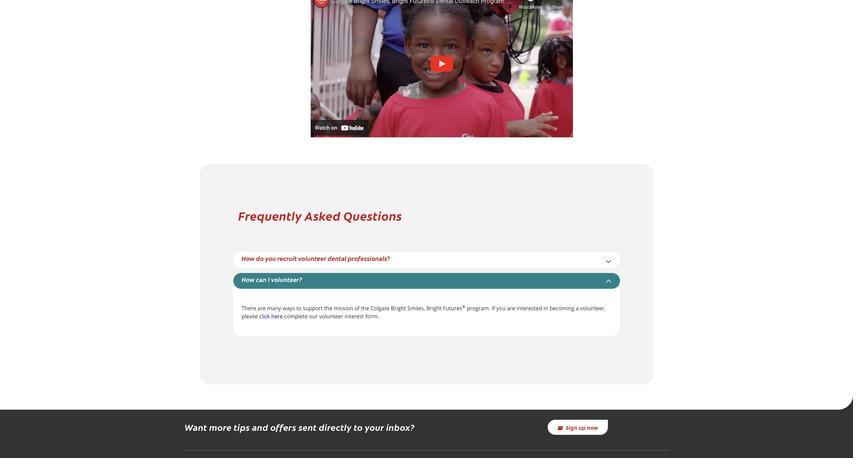 Task type: describe. For each thing, give the bounding box(es) containing it.
of
[[355, 305, 360, 312]]

and
[[252, 422, 268, 434]]

program.
[[467, 305, 490, 312]]

you for are
[[496, 305, 506, 312]]

becoming
[[550, 305, 574, 312]]

sign up now
[[566, 424, 598, 432]]

sign
[[566, 424, 577, 432]]

1 horizontal spatial to
[[354, 422, 363, 434]]

volunteer for our
[[319, 313, 343, 321]]

®
[[462, 304, 465, 310]]

a
[[576, 305, 579, 312]]

how do you recruit volunteer dental professionals? button
[[242, 255, 390, 263]]

questions
[[343, 207, 402, 224]]

form.
[[365, 313, 379, 321]]

there are many ways to support the mission of the colgate bright smiles, bright futures ®
[[242, 304, 465, 312]]

program. if you are interested in becoming a volunteer, please
[[242, 305, 605, 321]]

now
[[587, 424, 598, 432]]

recruit
[[277, 255, 297, 263]]

frequently asked questions
[[238, 207, 402, 224]]

how do you recruit volunteer dental professionals?
[[242, 255, 390, 263]]

more
[[209, 422, 232, 434]]

colgate
[[371, 305, 389, 312]]

how can i volunteer? button
[[242, 276, 302, 284]]

offers
[[270, 422, 296, 434]]

click here link
[[259, 313, 283, 321]]

frequently
[[238, 207, 302, 224]]

sign up now link
[[548, 420, 608, 436]]

tips
[[234, 422, 250, 434]]

inbox?
[[386, 422, 415, 434]]

1 the from the left
[[324, 305, 332, 312]]

can
[[256, 276, 266, 284]]

1 bright from the left
[[391, 305, 406, 312]]

are inside there are many ways to support the mission of the colgate bright smiles, bright futures ®
[[257, 305, 266, 312]]



Task type: locate. For each thing, give the bounding box(es) containing it.
volunteer?
[[271, 276, 302, 284]]

1 horizontal spatial bright
[[426, 305, 442, 312]]

up
[[579, 424, 586, 432]]

2 bright from the left
[[426, 305, 442, 312]]

want more tips and offers sent directly to your inbox?
[[184, 422, 415, 434]]

are up click
[[257, 305, 266, 312]]

how left do
[[242, 255, 255, 263]]

your
[[365, 422, 384, 434]]

volunteer for recruit
[[298, 255, 326, 263]]

rounded corner image
[[838, 396, 853, 410]]

click
[[259, 313, 270, 321]]

1 vertical spatial you
[[496, 305, 506, 312]]

complete
[[284, 313, 308, 321]]

to up the complete
[[296, 305, 302, 312]]

you
[[265, 255, 276, 263], [496, 305, 506, 312]]

0 vertical spatial you
[[265, 255, 276, 263]]

how
[[242, 255, 255, 263], [242, 276, 255, 284]]

i
[[268, 276, 270, 284]]

mission
[[334, 305, 353, 312]]

1 vertical spatial how
[[242, 276, 255, 284]]

0 horizontal spatial the
[[324, 305, 332, 312]]

please
[[242, 313, 258, 321]]

if
[[492, 305, 495, 312]]

are inside program. if you are interested in becoming a volunteer, please
[[507, 305, 515, 312]]

2 are from the left
[[507, 305, 515, 312]]

0 horizontal spatial bright
[[391, 305, 406, 312]]

1 how from the top
[[242, 255, 255, 263]]

0 horizontal spatial are
[[257, 305, 266, 312]]

you inside program. if you are interested in becoming a volunteer, please
[[496, 305, 506, 312]]

0 vertical spatial volunteer
[[298, 255, 326, 263]]

1 vertical spatial volunteer
[[319, 313, 343, 321]]

0 horizontal spatial you
[[265, 255, 276, 263]]

bright
[[391, 305, 406, 312], [426, 305, 442, 312]]

you right do
[[265, 255, 276, 263]]

1 vertical spatial to
[[354, 422, 363, 434]]

you right if
[[496, 305, 506, 312]]

to
[[296, 305, 302, 312], [354, 422, 363, 434]]

bright right smiles,
[[426, 305, 442, 312]]

volunteer down mission
[[319, 313, 343, 321]]

sent
[[298, 422, 317, 434]]

how left can
[[242, 276, 255, 284]]

ways
[[283, 305, 295, 312]]

our
[[309, 313, 318, 321]]

volunteer,
[[580, 305, 605, 312]]

professionals?
[[348, 255, 390, 263]]

asked
[[305, 207, 341, 224]]

want
[[184, 422, 207, 434]]

1 horizontal spatial you
[[496, 305, 506, 312]]

directly
[[319, 422, 352, 434]]

smiles,
[[407, 305, 425, 312]]

the
[[324, 305, 332, 312], [361, 305, 369, 312]]

futures
[[443, 305, 462, 312]]

the up click here complete our volunteer interest form.
[[324, 305, 332, 312]]

are right if
[[507, 305, 515, 312]]

do
[[256, 255, 264, 263]]

0 horizontal spatial to
[[296, 305, 302, 312]]

in
[[544, 305, 548, 312]]

1 are from the left
[[257, 305, 266, 312]]

volunteer left dental
[[298, 255, 326, 263]]

bright left smiles,
[[391, 305, 406, 312]]

0 vertical spatial how
[[242, 255, 255, 263]]

how can i volunteer?
[[242, 276, 302, 284]]

2 how from the top
[[242, 276, 255, 284]]

volunteer
[[298, 255, 326, 263], [319, 313, 343, 321]]

there
[[242, 305, 256, 312]]

to inside there are many ways to support the mission of the colgate bright smiles, bright futures ®
[[296, 305, 302, 312]]

how for how do you recruit volunteer dental professionals?
[[242, 255, 255, 263]]

you for recruit
[[265, 255, 276, 263]]

0 vertical spatial to
[[296, 305, 302, 312]]

how for how can i volunteer?
[[242, 276, 255, 284]]

1 horizontal spatial the
[[361, 305, 369, 312]]

are
[[257, 305, 266, 312], [507, 305, 515, 312]]

the right the of
[[361, 305, 369, 312]]

to left your
[[354, 422, 363, 434]]

many
[[267, 305, 281, 312]]

here
[[271, 313, 283, 321]]

interest
[[345, 313, 364, 321]]

1 horizontal spatial are
[[507, 305, 515, 312]]

interested
[[517, 305, 542, 312]]

2 the from the left
[[361, 305, 369, 312]]

click here complete our volunteer interest form.
[[259, 313, 379, 321]]

support
[[303, 305, 323, 312]]

dental
[[328, 255, 346, 263]]



Task type: vqa. For each thing, say whether or not it's contained in the screenshot.
States
no



